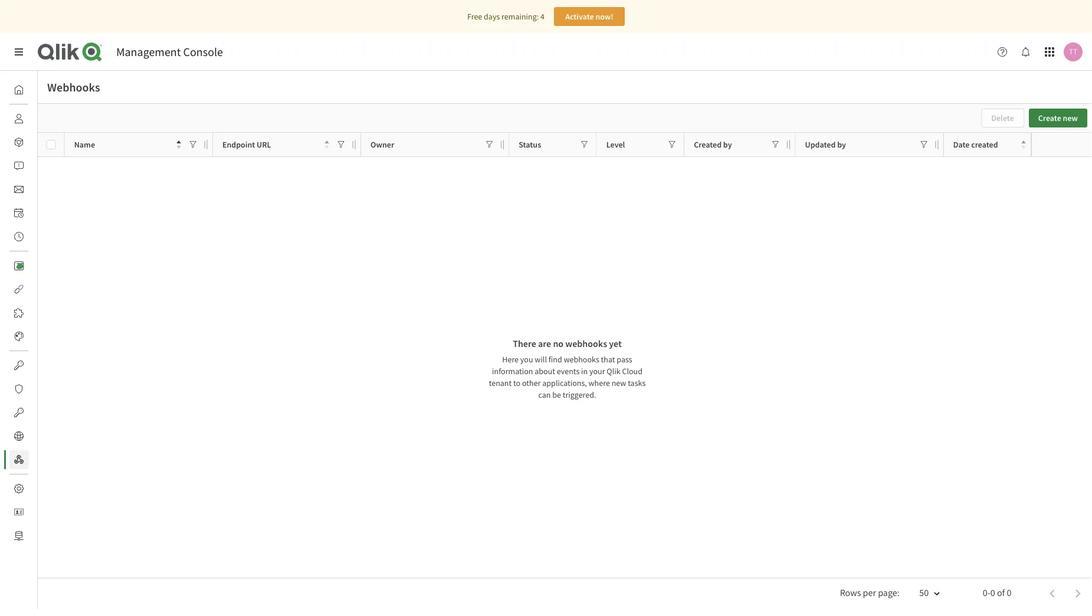 Task type: describe. For each thing, give the bounding box(es) containing it.
other
[[522, 377, 541, 388]]

can
[[539, 389, 551, 400]]

50
[[920, 587, 929, 599]]

create new
[[1039, 113, 1078, 123]]

qlik
[[607, 366, 621, 376]]

there are no webhooks yet here you will find webhooks that pass information about events in your qlik cloud tenant to other applications, where new tasks can be triggered.
[[489, 338, 646, 400]]

applications,
[[543, 377, 587, 388]]

management console element
[[116, 45, 223, 59]]

4
[[541, 11, 545, 22]]

that
[[601, 354, 615, 365]]

by for updated by
[[838, 139, 846, 150]]

triggered.
[[563, 389, 597, 400]]

schedules image
[[14, 208, 24, 218]]

free days remaining: 4
[[468, 11, 545, 22]]

date
[[954, 139, 970, 150]]

date created
[[954, 139, 999, 150]]

spaces link
[[9, 133, 62, 152]]

now!
[[596, 11, 614, 22]]

endpoint url button
[[222, 137, 329, 153]]

updated by
[[805, 139, 846, 150]]

in
[[582, 366, 588, 376]]

alerts image
[[14, 161, 24, 171]]

console
[[183, 45, 223, 59]]

events
[[557, 366, 580, 376]]

rows
[[840, 587, 861, 599]]

you
[[521, 354, 533, 365]]

new inside 'button'
[[1063, 113, 1078, 123]]

page:
[[878, 587, 900, 599]]

name
[[74, 139, 95, 150]]

management console
[[116, 45, 223, 59]]

content image
[[14, 261, 24, 270]]

about
[[535, 366, 555, 376]]

created
[[972, 139, 999, 150]]

users image
[[14, 114, 24, 123]]

webhooks
[[47, 80, 100, 95]]

date created button
[[954, 137, 1027, 153]]

per
[[863, 587, 877, 599]]

home image
[[14, 85, 24, 94]]

0-0 of 0
[[983, 587, 1012, 599]]

your
[[590, 366, 605, 376]]

api keys image
[[14, 361, 24, 370]]

navigation pane element
[[0, 76, 62, 550]]

owner
[[371, 139, 394, 150]]

find
[[549, 354, 562, 365]]

activate
[[566, 11, 594, 22]]

created by
[[694, 139, 732, 150]]

spaces image
[[14, 138, 24, 147]]

terry turtle image
[[1064, 43, 1083, 61]]

there
[[513, 338, 536, 350]]

spaces
[[38, 137, 62, 148]]



Task type: locate. For each thing, give the bounding box(es) containing it.
0
[[991, 587, 996, 599], [1007, 587, 1012, 599]]

endpoint url
[[222, 139, 271, 150]]

remaining:
[[502, 11, 539, 22]]

webhooks up that
[[566, 338, 607, 350]]

new right create at the top
[[1063, 113, 1078, 123]]

free
[[468, 11, 482, 22]]

50 button
[[906, 584, 948, 604]]

webhooks up in
[[564, 354, 600, 365]]

webhooks image
[[14, 455, 24, 465]]

level
[[607, 139, 625, 150]]

activate now! link
[[554, 7, 625, 26]]

events image
[[14, 232, 24, 241]]

cloud
[[622, 366, 643, 376]]

pass
[[617, 354, 633, 365]]

by right updated
[[838, 139, 846, 150]]

1 by from the left
[[724, 139, 732, 150]]

days
[[484, 11, 500, 22]]

are
[[538, 338, 551, 350]]

here
[[503, 354, 519, 365]]

created
[[694, 139, 722, 150]]

0 horizontal spatial 0
[[991, 587, 996, 599]]

themes image
[[14, 332, 24, 341]]

yet
[[609, 338, 622, 350]]

where
[[589, 377, 610, 388]]

1 horizontal spatial 0
[[1007, 587, 1012, 599]]

2 by from the left
[[838, 139, 846, 150]]

name button
[[74, 137, 181, 153]]

generic links image
[[14, 285, 24, 294]]

0 left of
[[991, 587, 996, 599]]

create
[[1039, 113, 1062, 123]]

0 vertical spatial new
[[1063, 113, 1078, 123]]

home
[[38, 84, 59, 95]]

to
[[514, 377, 521, 388]]

url
[[257, 139, 271, 150]]

create new button
[[1029, 109, 1088, 128]]

webhooks
[[566, 338, 607, 350], [564, 354, 600, 365]]

be
[[553, 389, 561, 400]]

tasks
[[628, 377, 646, 388]]

information
[[492, 366, 533, 376]]

1 horizontal spatial by
[[838, 139, 846, 150]]

open sidebar menu image
[[14, 47, 24, 57]]

by right 'created'
[[724, 139, 732, 150]]

web image
[[14, 432, 24, 441]]

by
[[724, 139, 732, 150], [838, 139, 846, 150]]

data gateways image
[[14, 531, 24, 541]]

by for created by
[[724, 139, 732, 150]]

management
[[116, 45, 181, 59]]

status
[[519, 139, 541, 150]]

1 0 from the left
[[991, 587, 996, 599]]

2 0 from the left
[[1007, 587, 1012, 599]]

new connector image
[[17, 263, 23, 269]]

new inside there are no webhooks yet here you will find webhooks that pass information about events in your qlik cloud tenant to other applications, where new tasks can be triggered.
[[612, 377, 627, 388]]

of
[[998, 587, 1005, 599]]

endpoint
[[222, 139, 255, 150]]

tenant
[[489, 377, 512, 388]]

new down qlik
[[612, 377, 627, 388]]

content security policy image
[[14, 384, 24, 394]]

0-
[[983, 587, 991, 599]]

extensions image
[[14, 308, 24, 318]]

0 horizontal spatial new
[[612, 377, 627, 388]]

will
[[535, 354, 547, 365]]

home link
[[9, 80, 59, 99]]

activate now!
[[566, 11, 614, 22]]

subscriptions image
[[14, 185, 24, 194]]

no
[[553, 338, 564, 350]]

0 right of
[[1007, 587, 1012, 599]]

oauth image
[[14, 408, 24, 417]]

new
[[1063, 113, 1078, 123], [612, 377, 627, 388]]

1 vertical spatial new
[[612, 377, 627, 388]]

rows per page:
[[840, 587, 900, 599]]

0 horizontal spatial by
[[724, 139, 732, 150]]

identity provider image
[[14, 508, 24, 517]]

updated
[[805, 139, 836, 150]]

1 horizontal spatial new
[[1063, 113, 1078, 123]]

1 vertical spatial webhooks
[[564, 354, 600, 365]]

0 vertical spatial webhooks
[[566, 338, 607, 350]]



Task type: vqa. For each thing, say whether or not it's contained in the screenshot.
'that'
yes



